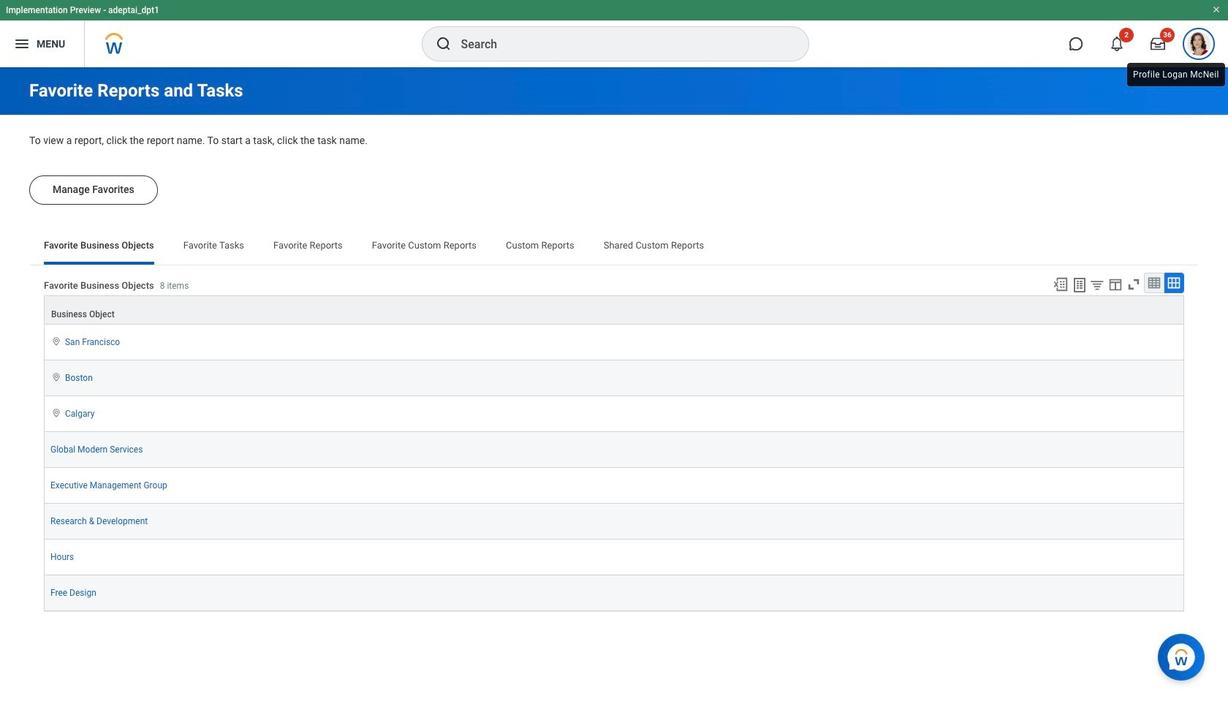 Task type: locate. For each thing, give the bounding box(es) containing it.
select to filter grid data image
[[1089, 277, 1105, 292]]

expand table image
[[1167, 275, 1181, 290]]

inbox large image
[[1151, 37, 1165, 51]]

main content
[[0, 67, 1228, 664]]

Search Workday  search field
[[461, 28, 778, 60]]

0 vertical spatial location image
[[50, 336, 62, 346]]

2 location image from the top
[[50, 408, 62, 418]]

1 location image from the top
[[50, 336, 62, 346]]

search image
[[435, 35, 452, 53]]

location image
[[50, 336, 62, 346], [50, 408, 62, 418]]

1 vertical spatial location image
[[50, 408, 62, 418]]

tooltip
[[1124, 60, 1228, 89]]

location image up location image
[[50, 336, 62, 346]]

location image down location image
[[50, 408, 62, 418]]

banner
[[0, 0, 1228, 67]]

toolbar
[[1046, 272, 1184, 295]]

fullscreen image
[[1126, 276, 1142, 292]]

row
[[44, 295, 1184, 324]]

tab list
[[29, 229, 1199, 264]]

location image
[[50, 372, 62, 382]]

profile logan mcneil image
[[1187, 32, 1211, 59]]



Task type: vqa. For each thing, say whether or not it's contained in the screenshot.
related actions ICON
no



Task type: describe. For each thing, give the bounding box(es) containing it.
justify image
[[13, 35, 31, 53]]

table image
[[1147, 275, 1162, 290]]

export to worksheets image
[[1071, 276, 1089, 294]]

notifications large image
[[1110, 37, 1124, 51]]

click to view/edit grid preferences image
[[1108, 276, 1124, 292]]

close environment banner image
[[1212, 5, 1221, 14]]

export to excel image
[[1053, 276, 1069, 292]]



